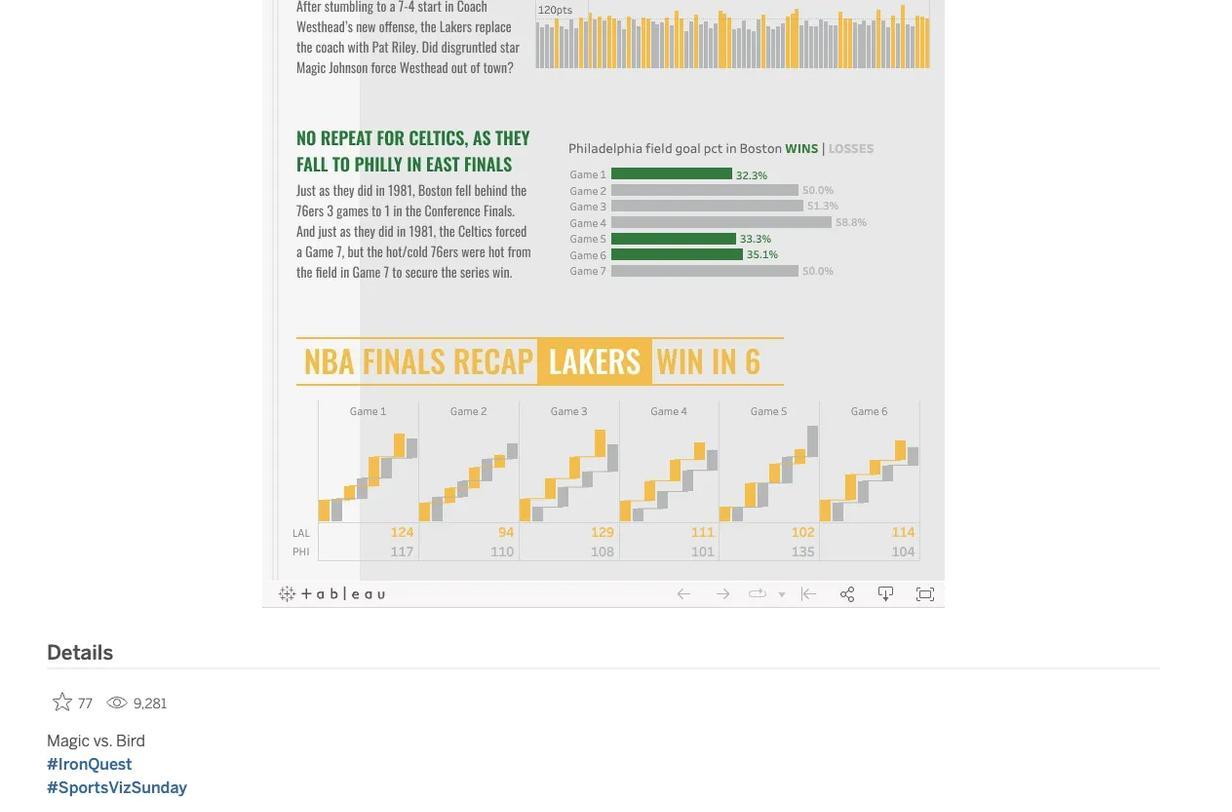 Task type: describe. For each thing, give the bounding box(es) containing it.
#sportsvizsunday
[[47, 779, 187, 797]]

details
[[47, 641, 113, 665]]

9,281 views element
[[98, 688, 174, 720]]

bird
[[116, 732, 145, 751]]

#ironquest link
[[47, 756, 132, 774]]

#sportsvizsunday link
[[47, 779, 187, 797]]



Task type: vqa. For each thing, say whether or not it's contained in the screenshot.
77 at left
yes



Task type: locate. For each thing, give the bounding box(es) containing it.
magic vs. bird #ironquest #sportsvizsunday
[[47, 732, 187, 797]]

vs.
[[93, 732, 112, 751]]

#ironquest
[[47, 756, 132, 774]]

magic
[[47, 732, 90, 751]]

77
[[78, 696, 93, 712]]

Add Favorite button
[[47, 686, 98, 718]]

9,281
[[134, 696, 167, 712]]



